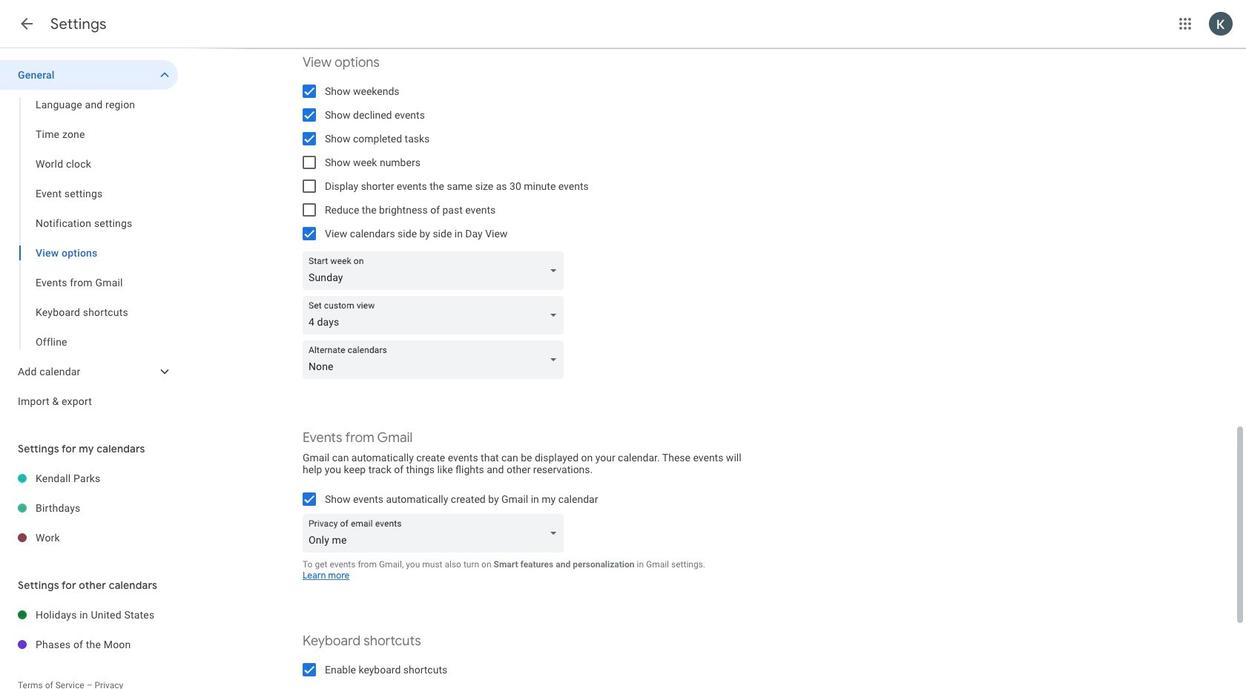Task type: describe. For each thing, give the bounding box(es) containing it.
3 tree from the top
[[0, 600, 178, 660]]

phases of the moon tree item
[[0, 630, 178, 660]]

2 tree from the top
[[0, 464, 178, 553]]



Task type: locate. For each thing, give the bounding box(es) containing it.
1 vertical spatial tree
[[0, 464, 178, 553]]

0 vertical spatial tree
[[0, 60, 178, 416]]

work tree item
[[0, 523, 178, 553]]

tree
[[0, 60, 178, 416], [0, 464, 178, 553], [0, 600, 178, 660]]

1 tree from the top
[[0, 60, 178, 416]]

None field
[[303, 252, 570, 290], [303, 296, 570, 335], [303, 341, 570, 379], [303, 514, 570, 553], [303, 252, 570, 290], [303, 296, 570, 335], [303, 341, 570, 379], [303, 514, 570, 553]]

group
[[0, 90, 178, 357]]

go back image
[[18, 15, 36, 33]]

heading
[[50, 15, 107, 33]]

kendall parks tree item
[[0, 464, 178, 493]]

birthdays tree item
[[0, 493, 178, 523]]

general tree item
[[0, 60, 178, 90]]

2 vertical spatial tree
[[0, 600, 178, 660]]

holidays in united states tree item
[[0, 600, 178, 630]]



Task type: vqa. For each thing, say whether or not it's contained in the screenshot.
February 25 ELEMENT
no



